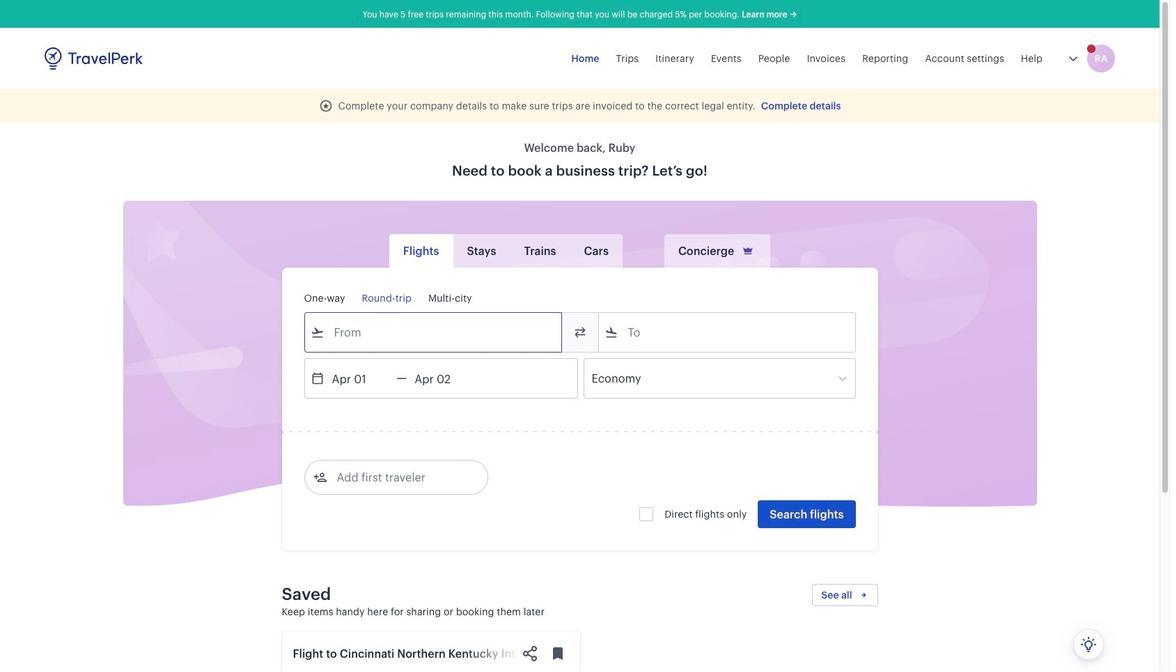 Task type: locate. For each thing, give the bounding box(es) containing it.
To search field
[[619, 321, 837, 344]]

Depart text field
[[324, 359, 397, 398]]



Task type: vqa. For each thing, say whether or not it's contained in the screenshot.
Move forward to switch to the next month. icon
no



Task type: describe. For each thing, give the bounding box(es) containing it.
Add first traveler search field
[[327, 466, 472, 489]]

Return text field
[[407, 359, 480, 398]]

From search field
[[324, 321, 543, 344]]



